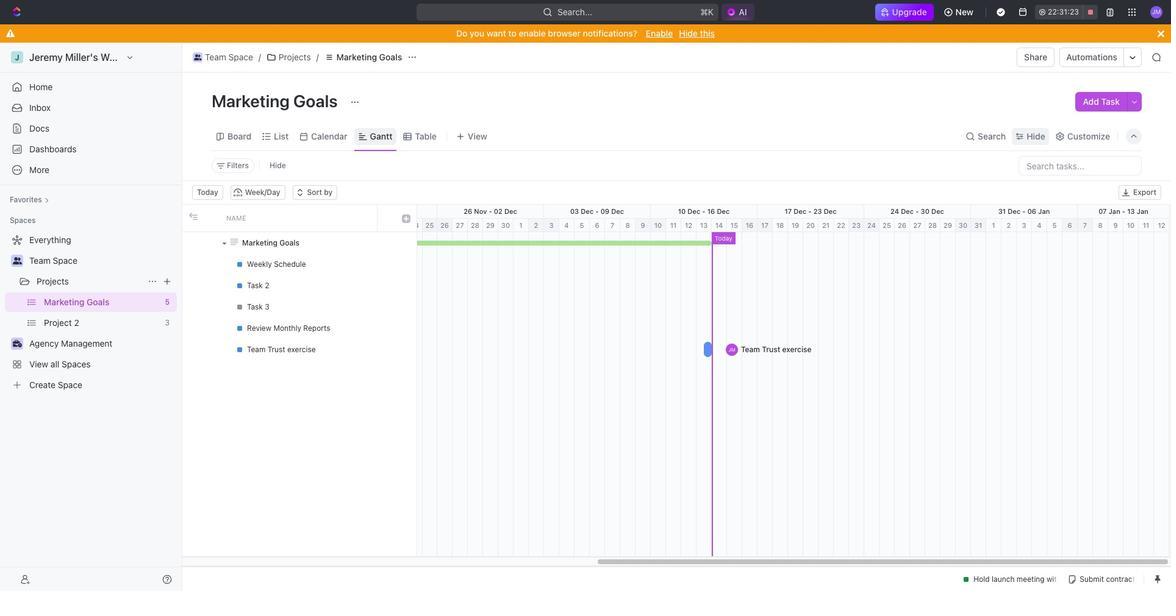 Task type: vqa. For each thing, say whether or not it's contained in the screenshot.
Team within the cell
yes



Task type: locate. For each thing, give the bounding box(es) containing it.
0 vertical spatial team space link
[[190, 50, 256, 65]]

1 horizontal spatial 31
[[998, 207, 1006, 215]]

19 for 19
[[792, 221, 799, 229]]

2 horizontal spatial nov
[[474, 207, 487, 215]]

task down ‎task
[[247, 302, 263, 311]]

29 element
[[483, 219, 498, 232], [941, 219, 956, 232]]

24 inside "24 dec - 30 dec" element
[[891, 207, 899, 215]]

0 vertical spatial projects
[[279, 52, 311, 62]]

9 down 07 jan - 13 jan element
[[1113, 221, 1118, 229]]

1 horizontal spatial 27
[[913, 221, 921, 229]]

31
[[998, 207, 1006, 215], [975, 221, 982, 229]]

9 down 03 dec - 09 dec 'element'
[[641, 221, 645, 229]]

jeremy miller's workspace, , element
[[11, 51, 23, 63]]

28
[[471, 221, 480, 229], [928, 221, 937, 229]]

project
[[44, 318, 72, 328]]

16 element
[[742, 219, 758, 232]]

⌘k
[[701, 7, 714, 17]]

tree containing everything
[[5, 231, 177, 395]]

view left all
[[29, 359, 48, 370]]

27
[[456, 221, 464, 229], [913, 221, 921, 229]]

1 nov from the left
[[367, 207, 380, 215]]

17 up 19 element
[[785, 207, 792, 215]]

do you want to enable browser notifications? enable hide this
[[456, 28, 715, 38]]

26 down 26 nov - 02 dec element
[[440, 221, 449, 229]]

view right table
[[468, 131, 487, 141]]

18 element
[[773, 219, 788, 232]]

26 down '24 dec - 30 dec'
[[898, 221, 906, 229]]

30 element down "24 dec - 30 dec" element
[[956, 219, 971, 232]]

dec inside 26 nov - 02 dec element
[[504, 207, 517, 215]]

24 dec - 30 dec element
[[864, 205, 971, 218]]

6 down 03 dec - 09 dec 'element'
[[595, 221, 599, 229]]

view inside view button
[[468, 131, 487, 141]]

spaces right all
[[62, 359, 91, 370]]

team space link
[[190, 50, 256, 65], [29, 251, 174, 271]]

2 9 from the left
[[1113, 221, 1118, 229]]

16
[[707, 207, 715, 215], [746, 221, 754, 229]]

27 down 26 nov - 02 dec
[[456, 221, 464, 229]]

1 horizontal spatial  image
[[402, 215, 411, 223]]

notifications?
[[583, 28, 637, 38]]

0 vertical spatial team space
[[205, 52, 253, 62]]

29
[[486, 221, 495, 229], [944, 221, 952, 229]]

exercise
[[287, 345, 316, 354], [782, 345, 812, 354]]

1 horizontal spatial 1
[[992, 221, 995, 229]]

1 vertical spatial hide
[[1027, 131, 1045, 141]]

31 for 31 dec - 06 jan
[[998, 207, 1006, 215]]

sort by
[[307, 188, 333, 197]]

1 vertical spatial 19
[[792, 221, 799, 229]]

ai
[[739, 7, 747, 17]]

nov for 19
[[367, 207, 380, 215]]

26 element
[[437, 219, 453, 232], [895, 219, 910, 232]]

0 horizontal spatial 23
[[813, 207, 822, 215]]

0 vertical spatial jm
[[1152, 8, 1161, 15]]

10 element
[[651, 219, 666, 232], [1124, 219, 1139, 232]]

1 horizontal spatial 5
[[580, 221, 584, 229]]

docs link
[[5, 119, 177, 138]]

12 element
[[681, 219, 697, 232], [1154, 219, 1170, 232]]

12 down the "export" button
[[1158, 221, 1165, 229]]

2 12 element from the left
[[1154, 219, 1170, 232]]

0 horizontal spatial team space
[[29, 256, 77, 266]]

jm inside dropdown button
[[1152, 8, 1161, 15]]

2 horizontal spatial 10
[[1127, 221, 1135, 229]]

0 horizontal spatial 9
[[641, 221, 645, 229]]

3 nov from the left
[[474, 207, 487, 215]]

3 inside cell
[[265, 302, 269, 311]]

team inside cell
[[247, 345, 266, 354]]

trust
[[268, 345, 285, 354], [762, 345, 780, 354]]

0 horizontal spatial projects
[[37, 276, 69, 287]]

goals inside sidebar navigation
[[87, 297, 109, 307]]

24 element
[[407, 219, 423, 232], [864, 219, 880, 232]]

0 horizontal spatial today
[[197, 188, 218, 197]]

1 horizontal spatial 26 element
[[895, 219, 910, 232]]

10 dec from the left
[[1008, 207, 1021, 215]]

tree grid containing marketing goals
[[182, 205, 417, 557]]

25 element right 23 element
[[880, 219, 895, 232]]

management
[[61, 339, 112, 349]]

today down 14 element
[[715, 235, 732, 242]]

23 right 22 element at the right top of page
[[852, 221, 861, 229]]

0 horizontal spatial 31
[[975, 221, 982, 229]]

12 element down 10 dec - 16 dec
[[681, 219, 697, 232]]

 image
[[189, 212, 197, 221], [402, 215, 411, 223]]

25 element down 19 nov - 25 nov element
[[423, 219, 437, 232]]

1 - from the left
[[382, 207, 385, 215]]

29 element down 26 nov - 02 dec element
[[483, 219, 498, 232]]

10 element left 13 element
[[651, 219, 666, 232]]

3 jan from the left
[[1137, 207, 1149, 215]]

14 element
[[712, 219, 727, 232]]

customize button
[[1051, 128, 1114, 145]]

space inside create space link
[[58, 380, 82, 390]]

10
[[678, 207, 686, 215], [654, 221, 662, 229], [1127, 221, 1135, 229]]

28 element down "24 dec - 30 dec" element
[[925, 219, 941, 232]]

exercise inside cell
[[287, 345, 316, 354]]

0 horizontal spatial hide
[[270, 161, 286, 170]]

0 horizontal spatial team space link
[[29, 251, 174, 271]]

1 horizontal spatial 27 element
[[910, 219, 925, 232]]

1 vertical spatial 13
[[700, 221, 708, 229]]

hide down list link
[[270, 161, 286, 170]]

today down filters dropdown button
[[197, 188, 218, 197]]

1 4 from the left
[[564, 221, 569, 229]]

1 horizontal spatial 12
[[1158, 221, 1165, 229]]

3 - from the left
[[595, 207, 599, 215]]

1 vertical spatial projects link
[[37, 272, 143, 292]]

1 horizontal spatial jm
[[1152, 8, 1161, 15]]

0 horizontal spatial 10
[[654, 221, 662, 229]]

0 horizontal spatial 5
[[165, 298, 170, 307]]

27 element down "24 dec - 30 dec" element
[[910, 219, 925, 232]]

automations
[[1066, 52, 1117, 62]]

2 1 from the left
[[992, 221, 995, 229]]

hide button
[[265, 159, 291, 173]]

1 horizontal spatial jan
[[1109, 207, 1120, 215]]

7 down 07 jan - 13 jan element
[[1083, 221, 1087, 229]]

- for 23
[[808, 207, 812, 215]]

0 horizontal spatial jan
[[1038, 207, 1050, 215]]

11 left 13 element
[[670, 221, 677, 229]]

20
[[806, 221, 815, 229]]

0 horizontal spatial 24 element
[[407, 219, 423, 232]]

view
[[468, 131, 487, 141], [29, 359, 48, 370]]

13
[[1127, 207, 1135, 215], [700, 221, 708, 229]]

30 element down 02
[[498, 219, 514, 232]]

marketing goals inside sidebar navigation
[[44, 297, 109, 307]]

7 - from the left
[[1022, 207, 1026, 215]]

1 7 from the left
[[610, 221, 614, 229]]

27 element
[[453, 219, 468, 232], [910, 219, 925, 232]]

0 horizontal spatial 7
[[610, 221, 614, 229]]

1 horizontal spatial 4
[[1037, 221, 1042, 229]]

row group
[[182, 232, 417, 557]]

add task button
[[1076, 92, 1127, 112]]

0 vertical spatial 23
[[813, 207, 822, 215]]

table link
[[413, 128, 437, 145]]

jan right 06 on the right
[[1038, 207, 1050, 215]]

1 vertical spatial 23
[[852, 221, 861, 229]]

0 horizontal spatial 28
[[471, 221, 480, 229]]

7 dec from the left
[[824, 207, 837, 215]]

0 vertical spatial hide
[[679, 28, 698, 38]]

0 horizontal spatial task
[[247, 302, 263, 311]]

view for view all spaces
[[29, 359, 48, 370]]

1 12 element from the left
[[681, 219, 697, 232]]

26 left 02
[[464, 207, 472, 215]]

2 29 element from the left
[[941, 219, 956, 232]]

1 vertical spatial 31
[[975, 221, 982, 229]]

8 down 07
[[1098, 221, 1103, 229]]

dashboards
[[29, 144, 77, 154]]

miller's
[[65, 52, 98, 63]]

5 inside sidebar navigation
[[165, 298, 170, 307]]

03 dec - 09 dec
[[570, 207, 624, 215]]

26 element down '24 dec - 30 dec'
[[895, 219, 910, 232]]

docs
[[29, 123, 49, 134]]

tree
[[5, 231, 177, 395]]

jeremy
[[29, 52, 63, 63]]

23 up the 20
[[813, 207, 822, 215]]

19
[[358, 207, 365, 215], [792, 221, 799, 229]]

11 element
[[666, 219, 681, 232], [1139, 219, 1154, 232]]

0 horizontal spatial jm
[[728, 347, 736, 353]]

2 4 from the left
[[1037, 221, 1042, 229]]

12 left 13 element
[[685, 221, 692, 229]]

1 horizontal spatial 11 element
[[1139, 219, 1154, 232]]

0 vertical spatial view
[[468, 131, 487, 141]]

0 vertical spatial 13
[[1127, 207, 1135, 215]]

automations button
[[1060, 48, 1124, 66]]

0 horizontal spatial 13
[[700, 221, 708, 229]]

1 right 31 element
[[992, 221, 995, 229]]

1 horizontal spatial projects
[[279, 52, 311, 62]]

by
[[324, 188, 333, 197]]

8 - from the left
[[1122, 207, 1125, 215]]

1 8 from the left
[[625, 221, 630, 229]]

12 element down export on the right top
[[1154, 219, 1170, 232]]

0 horizontal spatial 29 element
[[483, 219, 498, 232]]

1 horizontal spatial 11
[[1143, 221, 1149, 229]]

26
[[464, 207, 472, 215], [440, 221, 449, 229], [898, 221, 906, 229]]

1 column header from the left
[[182, 205, 201, 232]]

17 inside 'element'
[[785, 207, 792, 215]]

task 3
[[247, 302, 269, 311]]

2 right project
[[74, 318, 79, 328]]

7 down 03 dec - 09 dec 'element'
[[610, 221, 614, 229]]

24 element right 22 element at the right top of page
[[864, 219, 880, 232]]

jm button
[[1147, 2, 1166, 22]]

15
[[731, 221, 738, 229]]

review monthly reports row
[[182, 318, 417, 339]]

1
[[519, 221, 523, 229], [992, 221, 995, 229]]

0 horizontal spatial projects link
[[37, 272, 143, 292]]

17 for 17 dec - 23 dec
[[785, 207, 792, 215]]

team space inside sidebar navigation
[[29, 256, 77, 266]]

0 vertical spatial marketing goals link
[[321, 50, 405, 65]]

1 horizontal spatial 24 element
[[864, 219, 880, 232]]

30 element
[[498, 219, 514, 232], [956, 219, 971, 232]]

1 exercise from the left
[[287, 345, 316, 354]]

1 horizontal spatial team space
[[205, 52, 253, 62]]

29 down 26 nov - 02 dec element
[[486, 221, 495, 229]]

0 vertical spatial projects link
[[263, 50, 314, 65]]

28 down "24 dec - 30 dec" element
[[928, 221, 937, 229]]

31 left 06 on the right
[[998, 207, 1006, 215]]

in progress 
 
 
 
 
 team trust exercise cell
[[219, 339, 378, 360]]

11 element down 07 jan - 13 jan element
[[1139, 219, 1154, 232]]

hide left this
[[679, 28, 698, 38]]

1 horizontal spatial /
[[316, 52, 319, 62]]

share
[[1024, 52, 1048, 62]]

28 element down 26 nov - 02 dec
[[468, 219, 483, 232]]

1 horizontal spatial user group image
[[194, 54, 201, 60]]

team space
[[205, 52, 253, 62], [29, 256, 77, 266]]

1 horizontal spatial 30
[[921, 207, 930, 215]]

‎task 2 row
[[182, 275, 417, 296]]

0 horizontal spatial view
[[29, 359, 48, 370]]

27 down "24 dec - 30 dec" element
[[913, 221, 921, 229]]

24 element down 19 nov - 25 nov element
[[407, 219, 423, 232]]

1 horizontal spatial nov
[[397, 207, 410, 215]]

1 vertical spatial team space
[[29, 256, 77, 266]]

2 column header from the left
[[201, 205, 219, 232]]

9 dec from the left
[[931, 207, 944, 215]]

17 element
[[758, 219, 773, 232]]

jan right 07
[[1109, 207, 1120, 215]]

11
[[670, 221, 677, 229], [1143, 221, 1149, 229]]

user group image
[[194, 54, 201, 60], [13, 257, 22, 265]]

‎task 2
[[247, 281, 269, 290]]

hide right search
[[1027, 131, 1045, 141]]

8 dec from the left
[[901, 207, 914, 215]]

2 24 element from the left
[[864, 219, 880, 232]]

1 horizontal spatial trust
[[762, 345, 780, 354]]

home link
[[5, 77, 177, 97]]

8
[[625, 221, 630, 229], [1098, 221, 1103, 229]]

1 horizontal spatial 17
[[785, 207, 792, 215]]

0 horizontal spatial 8
[[625, 221, 630, 229]]

2 10 element from the left
[[1124, 219, 1139, 232]]

- for 09
[[595, 207, 599, 215]]

name
[[226, 214, 246, 222]]

marketing inside cell
[[242, 238, 278, 247]]

all
[[51, 359, 59, 370]]

1 26 element from the left
[[437, 219, 453, 232]]

gantt link
[[368, 128, 392, 145]]

0 horizontal spatial 25 element
[[423, 219, 437, 232]]

gantt
[[370, 131, 392, 141]]

0 vertical spatial space
[[228, 52, 253, 62]]

calendar link
[[309, 128, 347, 145]]

0 vertical spatial task
[[1101, 96, 1120, 107]]

2 vertical spatial space
[[58, 380, 82, 390]]

24
[[891, 207, 899, 215], [410, 221, 419, 229], [867, 221, 876, 229]]

team trust exercise row
[[182, 339, 417, 360]]

0 horizontal spatial trust
[[268, 345, 285, 354]]

name column header
[[219, 205, 378, 232]]

tree grid
[[182, 205, 417, 557]]

6 dec from the left
[[794, 207, 807, 215]]

1 9 from the left
[[641, 221, 645, 229]]

0 horizontal spatial 11 element
[[666, 219, 681, 232]]

4 - from the left
[[702, 207, 706, 215]]

31 down 31 dec - 06 jan element
[[975, 221, 982, 229]]

4
[[564, 221, 569, 229], [1037, 221, 1042, 229]]

24 dec - 30 dec
[[891, 207, 944, 215]]

1 down 26 nov - 02 dec element
[[519, 221, 523, 229]]

0 vertical spatial 31
[[998, 207, 1006, 215]]

jan down the "export" button
[[1137, 207, 1149, 215]]

2 - from the left
[[489, 207, 492, 215]]

26 nov - 02 dec element
[[437, 205, 544, 218]]

spaces inside view all spaces link
[[62, 359, 91, 370]]

2 horizontal spatial 25
[[883, 221, 891, 229]]

6 down 31 dec - 06 jan element
[[1068, 221, 1072, 229]]

1 horizontal spatial 7
[[1083, 221, 1087, 229]]

today
[[197, 188, 218, 197], [715, 235, 732, 242]]

dec inside 31 dec - 06 jan element
[[1008, 207, 1021, 215]]

28 down 26 nov - 02 dec
[[471, 221, 480, 229]]

10 for 10 dec - 16 dec
[[678, 207, 686, 215]]

8 down 03 dec - 09 dec 'element'
[[625, 221, 630, 229]]

0 horizontal spatial 26 element
[[437, 219, 453, 232]]

jm
[[1152, 8, 1161, 15], [728, 347, 736, 353]]

0 horizontal spatial 17
[[761, 221, 769, 229]]

1 / from the left
[[259, 52, 261, 62]]

13 down the "export" button
[[1127, 207, 1135, 215]]

10 for 1st 10 element from right
[[1127, 221, 1135, 229]]

4 column header from the left
[[396, 205, 417, 232]]

home
[[29, 82, 53, 92]]

more
[[29, 165, 49, 175]]

18
[[776, 221, 784, 229]]

23 element
[[849, 219, 864, 232]]

task right the add
[[1101, 96, 1120, 107]]

1 dec from the left
[[504, 207, 517, 215]]

sort
[[307, 188, 322, 197]]

1 horizontal spatial 12 element
[[1154, 219, 1170, 232]]

jm for jm
[[1152, 8, 1161, 15]]

browser
[[548, 28, 581, 38]]

29 element left 31 element
[[941, 219, 956, 232]]

view inside view all spaces link
[[29, 359, 48, 370]]

2 27 element from the left
[[910, 219, 925, 232]]

column header
[[182, 205, 201, 232], [201, 205, 219, 232], [378, 205, 396, 232], [396, 205, 417, 232]]

1 28 element from the left
[[468, 219, 483, 232]]

17
[[785, 207, 792, 215], [761, 221, 769, 229]]

dec
[[504, 207, 517, 215], [581, 207, 594, 215], [611, 207, 624, 215], [688, 207, 700, 215], [717, 207, 730, 215], [794, 207, 807, 215], [824, 207, 837, 215], [901, 207, 914, 215], [931, 207, 944, 215], [1008, 207, 1021, 215]]

0 horizontal spatial 10 element
[[651, 219, 666, 232]]

space
[[228, 52, 253, 62], [53, 256, 77, 266], [58, 380, 82, 390]]

team trust exercise
[[247, 345, 316, 354]]

4 down 03 dec - 09 dec 'element'
[[564, 221, 569, 229]]

dashboards link
[[5, 140, 177, 159]]

more button
[[5, 160, 177, 180]]

11 element left 13 element
[[666, 219, 681, 232]]

0 vertical spatial today
[[197, 188, 218, 197]]

11 down 07 jan - 13 jan element
[[1143, 221, 1149, 229]]

4 down 31 dec - 06 jan element
[[1037, 221, 1042, 229]]

1 horizontal spatial 28
[[928, 221, 937, 229]]

jm for jm team trust exercise
[[728, 347, 736, 353]]

sidebar navigation
[[0, 43, 185, 592]]

19 element
[[788, 219, 803, 232]]

10 inside 10 dec - 16 dec element
[[678, 207, 686, 215]]

0 vertical spatial spaces
[[10, 216, 36, 225]]

1 horizontal spatial exercise
[[782, 345, 812, 354]]

28 element
[[468, 219, 483, 232], [925, 219, 941, 232]]

13 down 10 dec - 16 dec element
[[700, 221, 708, 229]]

2 vertical spatial hide
[[270, 161, 286, 170]]

02
[[494, 207, 503, 215]]

0 horizontal spatial 12
[[685, 221, 692, 229]]

1 horizontal spatial 26
[[464, 207, 472, 215]]

2 11 element from the left
[[1139, 219, 1154, 232]]

1 trust from the left
[[268, 345, 285, 354]]

1 horizontal spatial 13
[[1127, 207, 1135, 215]]

2 12 from the left
[[1158, 221, 1165, 229]]

10 element down 07 jan - 13 jan element
[[1124, 219, 1139, 232]]

hide inside button
[[270, 161, 286, 170]]

1 vertical spatial view
[[29, 359, 48, 370]]

view for view
[[468, 131, 487, 141]]

1 horizontal spatial 24
[[867, 221, 876, 229]]

0 horizontal spatial spaces
[[10, 216, 36, 225]]

03
[[570, 207, 579, 215]]

jm inside jm team trust exercise
[[728, 347, 736, 353]]

9
[[641, 221, 645, 229], [1113, 221, 1118, 229]]

- for 02
[[489, 207, 492, 215]]

1 horizontal spatial hide
[[679, 28, 698, 38]]

2 horizontal spatial 30
[[959, 221, 968, 229]]

2 inside cell
[[265, 281, 269, 290]]

1 27 from the left
[[456, 221, 464, 229]]

1 horizontal spatial 29 element
[[941, 219, 956, 232]]

agency
[[29, 339, 59, 349]]

16 right the 15 "element"
[[746, 221, 754, 229]]

2
[[534, 221, 538, 229], [1007, 221, 1011, 229], [265, 281, 269, 290], [74, 318, 79, 328]]

16 up 13 element
[[707, 207, 715, 215]]

1 horizontal spatial 23
[[852, 221, 861, 229]]

6 - from the left
[[916, 207, 919, 215]]

1 horizontal spatial projects link
[[263, 50, 314, 65]]

Search tasks... text field
[[1019, 157, 1141, 175]]

projects inside sidebar navigation
[[37, 276, 69, 287]]

25 element
[[423, 219, 437, 232], [880, 219, 895, 232]]

31 element
[[971, 219, 986, 232]]

upgrade link
[[876, 4, 934, 21]]

29 left 31 element
[[944, 221, 952, 229]]

26 nov - 02 dec
[[464, 207, 517, 215]]

1 vertical spatial 16
[[746, 221, 754, 229]]

0 horizontal spatial /
[[259, 52, 261, 62]]

1 horizontal spatial 8
[[1098, 221, 1103, 229]]

5 - from the left
[[808, 207, 812, 215]]

spaces down 'favorites'
[[10, 216, 36, 225]]

7
[[610, 221, 614, 229], [1083, 221, 1087, 229]]

name row
[[182, 205, 417, 232]]

1 jan from the left
[[1038, 207, 1050, 215]]

13 inside 07 jan - 13 jan element
[[1127, 207, 1135, 215]]

27 element down 26 nov - 02 dec
[[453, 219, 468, 232]]

1 11 element from the left
[[666, 219, 681, 232]]

2 right ‎task
[[265, 281, 269, 290]]

26 element down 26 nov - 02 dec element
[[437, 219, 453, 232]]

17 right the 16 element
[[761, 221, 769, 229]]

0 horizontal spatial 4
[[564, 221, 569, 229]]



Task type: describe. For each thing, give the bounding box(es) containing it.
task inside "add task" button
[[1101, 96, 1120, 107]]

today button
[[192, 185, 223, 200]]

schedule
[[274, 260, 306, 269]]

in progress 
 
 
 
 
 weekly schedule cell
[[219, 254, 378, 275]]

calendar
[[311, 131, 347, 141]]

marketing inside sidebar navigation
[[44, 297, 84, 307]]

marketing goals inside marketing goals cell
[[242, 238, 300, 247]]

view button
[[452, 128, 492, 145]]

19 nov - 25 nov element
[[331, 205, 437, 218]]

19 for 19 nov - 25 nov
[[358, 207, 365, 215]]

1 vertical spatial team space link
[[29, 251, 174, 271]]

22:31:23
[[1048, 7, 1079, 16]]

search button
[[962, 128, 1010, 145]]

2 6 from the left
[[1068, 221, 1072, 229]]

3 inside sidebar navigation
[[165, 318, 170, 328]]

view button
[[452, 122, 492, 151]]

add
[[1083, 96, 1099, 107]]

1 25 element from the left
[[423, 219, 437, 232]]

jan for 06
[[1038, 207, 1050, 215]]

project 2
[[44, 318, 79, 328]]

15 element
[[727, 219, 742, 232]]

hide button
[[1012, 128, 1049, 145]]

1 vertical spatial marketing goals link
[[44, 293, 160, 312]]

tree inside sidebar navigation
[[5, 231, 177, 395]]

1 horizontal spatial 25
[[425, 221, 434, 229]]

list
[[274, 131, 289, 141]]

new
[[956, 7, 974, 17]]

view all spaces link
[[5, 355, 174, 375]]

1 6 from the left
[[595, 221, 599, 229]]

1 11 from the left
[[670, 221, 677, 229]]

2 28 element from the left
[[925, 219, 941, 232]]

marketing goals cell
[[219, 232, 378, 254]]

14
[[715, 221, 723, 229]]

agency management
[[29, 339, 112, 349]]

team inside sidebar navigation
[[29, 256, 51, 266]]

create space
[[29, 380, 82, 390]]

view all spaces
[[29, 359, 91, 370]]

1 28 from the left
[[471, 221, 480, 229]]

2 29 from the left
[[944, 221, 952, 229]]

workspace
[[101, 52, 151, 63]]

create space link
[[5, 376, 174, 395]]

task 3 row
[[182, 296, 417, 318]]

16 inside 10 dec - 16 dec element
[[707, 207, 715, 215]]

0 horizontal spatial 26
[[440, 221, 449, 229]]

business time image
[[13, 340, 22, 348]]

project 2 link
[[44, 314, 160, 333]]

2 dec from the left
[[581, 207, 594, 215]]

1 30 element from the left
[[498, 219, 514, 232]]

5 dec from the left
[[717, 207, 730, 215]]

13 inside 13 element
[[700, 221, 708, 229]]

export
[[1133, 188, 1157, 197]]

2 / from the left
[[316, 52, 319, 62]]

filters
[[227, 161, 249, 170]]

07
[[1099, 207, 1107, 215]]

2 28 from the left
[[928, 221, 937, 229]]

weekly schedule row
[[182, 254, 417, 275]]

week/day button
[[230, 185, 285, 200]]

add task
[[1083, 96, 1120, 107]]

17 dec - 23 dec element
[[758, 205, 864, 218]]

1 horizontal spatial marketing goals link
[[321, 50, 405, 65]]

2 8 from the left
[[1098, 221, 1103, 229]]

1 29 from the left
[[486, 221, 495, 229]]

06
[[1028, 207, 1036, 215]]

0 horizontal spatial 25
[[387, 207, 396, 215]]

2 nov from the left
[[397, 207, 410, 215]]

2 27 from the left
[[913, 221, 921, 229]]

10 dec - 16 dec
[[678, 207, 730, 215]]

1 27 element from the left
[[453, 219, 468, 232]]

sort by button
[[292, 185, 338, 200]]

- for 25
[[382, 207, 385, 215]]

2 7 from the left
[[1083, 221, 1087, 229]]

user group image inside team space link
[[194, 54, 201, 60]]

17 for 17
[[761, 221, 769, 229]]

31 dec - 06 jan element
[[971, 205, 1078, 218]]

favorites
[[10, 195, 42, 204]]

03 dec - 09 dec element
[[544, 205, 651, 218]]

week/day button
[[230, 185, 285, 200]]

reports
[[303, 324, 330, 333]]

2 down 26 nov - 02 dec element
[[534, 221, 538, 229]]

1 horizontal spatial today
[[715, 235, 732, 242]]

ai button
[[722, 4, 754, 21]]

jm team trust exercise
[[728, 345, 812, 354]]

1 vertical spatial space
[[53, 256, 77, 266]]

row group containing marketing goals
[[182, 232, 417, 557]]

4 dec from the left
[[688, 207, 700, 215]]

17 dec - 23 dec
[[785, 207, 837, 215]]

3 column header from the left
[[378, 205, 396, 232]]

- for 30
[[916, 207, 919, 215]]

monthly
[[274, 324, 301, 333]]

10 dec - 16 dec element
[[651, 205, 758, 218]]

review monthly reports
[[247, 324, 330, 333]]

customize
[[1067, 131, 1110, 141]]

22 element
[[834, 219, 849, 232]]

review
[[247, 324, 271, 333]]

2 26 element from the left
[[895, 219, 910, 232]]

1 24 element from the left
[[407, 219, 423, 232]]

j
[[15, 53, 19, 62]]

- for 16
[[702, 207, 706, 215]]

1 29 element from the left
[[483, 219, 498, 232]]

1 12 from the left
[[685, 221, 692, 229]]

1 horizontal spatial 16
[[746, 221, 754, 229]]

07 jan - 13 jan
[[1099, 207, 1149, 215]]

2 horizontal spatial 5
[[1052, 221, 1057, 229]]

2 30 element from the left
[[956, 219, 971, 232]]

2 11 from the left
[[1143, 221, 1149, 229]]

inbox link
[[5, 98, 177, 118]]

everything link
[[5, 231, 174, 250]]

24 for second 24 element from the right
[[410, 221, 419, 229]]

favorites button
[[5, 193, 54, 207]]

share button
[[1017, 48, 1055, 67]]

- for 06
[[1022, 207, 1026, 215]]

everything
[[29, 235, 71, 245]]

31 dec - 06 jan
[[998, 207, 1050, 215]]

2 exercise from the left
[[782, 345, 812, 354]]

- for 13
[[1122, 207, 1125, 215]]

22
[[837, 221, 845, 229]]

07 jan - 13 jan element
[[1078, 205, 1170, 218]]

09
[[601, 207, 609, 215]]

jeremy miller's workspace
[[29, 52, 151, 63]]

user group image inside sidebar navigation
[[13, 257, 22, 265]]

upgrade
[[893, 7, 928, 17]]

marketing goals - 0.00% row
[[182, 232, 417, 254]]

2 trust from the left
[[762, 345, 780, 354]]

week/day
[[245, 188, 280, 197]]

2 inside sidebar navigation
[[74, 318, 79, 328]]

want
[[487, 28, 506, 38]]

in progress 
 
 
 
 
 review monthly reports cell
[[219, 318, 378, 339]]

task inside to do 
 
 
 
 
 task 3 cell
[[247, 302, 263, 311]]

hide inside dropdown button
[[1027, 131, 1045, 141]]

31 for 31
[[975, 221, 982, 229]]

1 1 from the left
[[519, 221, 523, 229]]

list link
[[272, 128, 289, 145]]

nov for 26
[[474, 207, 487, 215]]

24 for 24 dec - 30 dec
[[891, 207, 899, 215]]

19 nov - 25 nov
[[358, 207, 410, 215]]

board
[[228, 131, 251, 141]]

23 inside 'element'
[[813, 207, 822, 215]]

to do 
 
 
 
 
 task 3 cell
[[219, 296, 378, 318]]

1 horizontal spatial team space link
[[190, 50, 256, 65]]

jan for 13
[[1137, 207, 1149, 215]]

today inside button
[[197, 188, 218, 197]]

goals inside cell
[[280, 238, 300, 247]]

2 jan from the left
[[1109, 207, 1120, 215]]

0 horizontal spatial  image
[[189, 212, 197, 221]]

2 horizontal spatial 26
[[898, 221, 906, 229]]

21 element
[[819, 219, 834, 232]]

search
[[978, 131, 1006, 141]]

10 for second 10 element from the right
[[654, 221, 662, 229]]

trust inside cell
[[268, 345, 285, 354]]

you
[[470, 28, 484, 38]]

inbox
[[29, 102, 51, 113]]

new button
[[939, 2, 981, 22]]

24 for first 24 element from the right
[[867, 221, 876, 229]]

agency management link
[[29, 334, 174, 354]]

2 down 31 dec - 06 jan
[[1007, 221, 1011, 229]]

filters button
[[212, 159, 254, 173]]

22:31:23 button
[[1035, 5, 1098, 20]]

do
[[456, 28, 468, 38]]

‎task
[[247, 281, 263, 290]]

3 dec from the left
[[611, 207, 624, 215]]

weekly schedule
[[247, 260, 306, 269]]

0 horizontal spatial 30
[[501, 221, 510, 229]]

2 25 element from the left
[[880, 219, 895, 232]]

this
[[700, 28, 715, 38]]

sort by button
[[292, 185, 338, 200]]

to
[[508, 28, 517, 38]]

13 element
[[697, 219, 712, 232]]

21
[[822, 221, 830, 229]]

in progress 
 
 
 
 
 ‎task 2 cell
[[219, 275, 378, 296]]

20 element
[[803, 219, 819, 232]]

1 10 element from the left
[[651, 219, 666, 232]]

enable
[[646, 28, 673, 38]]

board link
[[225, 128, 251, 145]]

enable
[[519, 28, 546, 38]]



